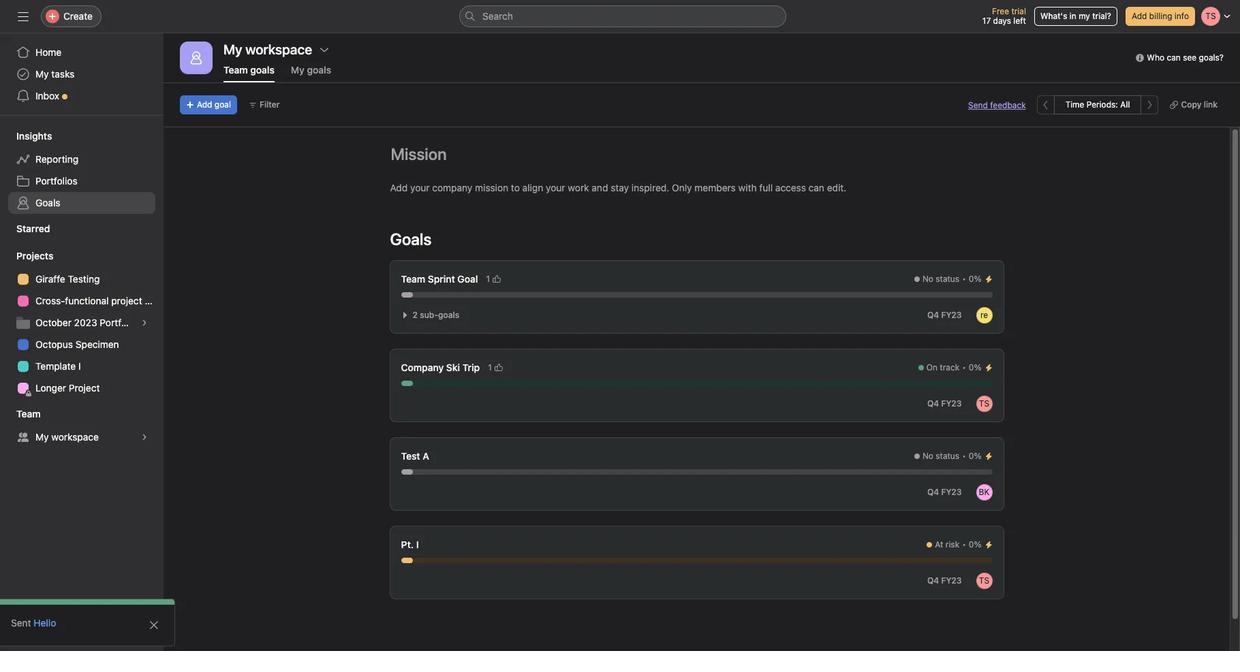 Task type: describe. For each thing, give the bounding box(es) containing it.
giraffe
[[35, 273, 65, 285]]

ts for company ski trip
[[979, 399, 989, 409]]

pt.
[[401, 539, 414, 551]]

• for company ski trip
[[962, 362, 966, 373]]

longer
[[35, 382, 66, 394]]

invite button
[[13, 621, 72, 646]]

at risk
[[935, 540, 959, 550]]

i for pt. i
[[416, 539, 419, 551]]

home link
[[8, 42, 155, 63]]

my for my workspace
[[35, 431, 49, 443]]

copy link button
[[1164, 95, 1224, 114]]

left
[[1013, 16, 1026, 26]]

create button
[[41, 5, 101, 27]]

edit.
[[827, 182, 846, 194]]

my for my tasks
[[35, 68, 49, 80]]

goals for team goals
[[250, 64, 275, 76]]

• 0% for pt. i
[[962, 540, 981, 550]]

risk
[[946, 540, 959, 550]]

starred button
[[0, 222, 50, 236]]

fy23 for test a
[[941, 487, 962, 497]]

track
[[940, 362, 959, 373]]

add goal button
[[180, 95, 237, 114]]

feedback
[[990, 100, 1026, 110]]

q4 for test a
[[927, 487, 939, 497]]

and
[[592, 182, 608, 194]]

inbox
[[35, 90, 59, 102]]

add goal
[[197, 99, 231, 110]]

• 0% for team sprint goal
[[962, 274, 981, 284]]

my workspace
[[223, 42, 312, 57]]

my tasks link
[[8, 63, 155, 85]]

align
[[522, 182, 543, 194]]

company ski trip
[[401, 362, 480, 373]]

status for team sprint goal
[[936, 274, 959, 284]]

a
[[423, 450, 429, 462]]

template i
[[35, 360, 81, 372]]

only
[[672, 182, 692, 194]]

what's in my trial?
[[1040, 11, 1111, 21]]

sprint
[[428, 273, 455, 285]]

team for team goals
[[223, 64, 248, 76]]

time periods: all
[[1065, 99, 1130, 110]]

goals inside insights element
[[35, 197, 60, 208]]

reporting link
[[8, 149, 155, 170]]

giraffe testing
[[35, 273, 100, 285]]

toggle goal starred status image
[[511, 364, 519, 372]]

add billing info button
[[1126, 7, 1195, 26]]

q4 fy23 for company ski trip
[[927, 399, 962, 409]]

copy link
[[1181, 99, 1218, 110]]

0% for test a
[[969, 451, 981, 461]]

projects
[[16, 250, 53, 262]]

projects button
[[0, 249, 53, 263]]

october
[[35, 317, 71, 328]]

cross-functional project plan
[[35, 295, 163, 307]]

1 button for team sprint goal
[[483, 273, 504, 286]]

1 horizontal spatial goals
[[390, 230, 432, 249]]

my workspace link
[[8, 427, 155, 448]]

who can see goals?
[[1147, 52, 1224, 63]]

• for pt. i
[[962, 540, 966, 550]]

periods:
[[1087, 99, 1118, 110]]

workspace
[[51, 431, 99, 443]]

access
[[775, 182, 806, 194]]

giraffe testing link
[[8, 268, 155, 290]]

cross-
[[35, 295, 65, 307]]

time
[[1065, 99, 1084, 110]]

q4 fy23 button for company ski trip
[[921, 394, 968, 414]]

1 your from the left
[[410, 182, 430, 194]]

status for test a
[[936, 451, 959, 461]]

work
[[568, 182, 589, 194]]

my for my goals
[[291, 64, 304, 76]]

no for team sprint goal
[[922, 274, 933, 284]]

insights
[[16, 130, 52, 142]]

october 2023 portfolio
[[35, 317, 137, 328]]

re button
[[976, 307, 992, 324]]

team sprint goal
[[401, 273, 478, 285]]

close image
[[149, 620, 159, 631]]

filter button
[[243, 95, 286, 114]]

search
[[482, 10, 513, 22]]

tasks
[[51, 68, 75, 80]]

insights button
[[0, 129, 52, 143]]

my goals link
[[291, 64, 331, 82]]

1 q4 fy23 from the top
[[927, 310, 962, 320]]

my goals
[[291, 64, 331, 76]]

time periods: all button
[[1054, 95, 1142, 114]]

add your company mission to align your work and stay inspired. only members with full access can edit.
[[390, 182, 846, 194]]

see details, october 2023 portfolio image
[[140, 319, 149, 327]]

portfolios link
[[8, 170, 155, 192]]

sub-
[[420, 310, 438, 320]]

1 for team sprint goal
[[486, 274, 490, 284]]

send
[[968, 100, 988, 110]]

1 fy23 from the top
[[941, 310, 962, 320]]

send feedback link
[[968, 99, 1026, 111]]

mission
[[475, 182, 508, 194]]

team goals link
[[223, 64, 275, 82]]

add billing info
[[1132, 11, 1189, 21]]

october 2023 portfolio link
[[8, 312, 155, 334]]

days
[[993, 16, 1011, 26]]

q4 fy23 button for pt. i
[[921, 572, 968, 591]]

invite
[[38, 628, 63, 639]]

see details, my workspace image
[[140, 433, 149, 442]]



Task type: vqa. For each thing, say whether or not it's contained in the screenshot.
Mark complete checkbox related to Task name text field within 'revision' cell
no



Task type: locate. For each thing, give the bounding box(es) containing it.
1 no from the top
[[922, 274, 933, 284]]

re
[[980, 310, 988, 320]]

plan
[[145, 295, 163, 307]]

sent
[[11, 617, 31, 629]]

2 horizontal spatial goals
[[438, 310, 459, 320]]

1 status from the top
[[936, 274, 959, 284]]

specimen
[[75, 339, 119, 350]]

1 q4 from the top
[[927, 310, 939, 320]]

bk button
[[976, 484, 992, 501]]

3 • from the top
[[962, 451, 966, 461]]

0 vertical spatial no
[[922, 274, 933, 284]]

fy23 down track
[[941, 399, 962, 409]]

ts
[[979, 399, 989, 409], [979, 576, 989, 586]]

your right the align
[[546, 182, 565, 194]]

send feedback
[[968, 100, 1026, 110]]

3 q4 fy23 from the top
[[927, 487, 962, 497]]

2 0% from the top
[[969, 362, 981, 373]]

q4 fy23 for test a
[[927, 487, 962, 497]]

add for add your company mission to align your work and stay inspired. only members with full access can edit.
[[390, 182, 408, 194]]

2 q4 fy23 from the top
[[927, 399, 962, 409]]

1 horizontal spatial add
[[390, 182, 408, 194]]

1 vertical spatial no status
[[922, 451, 959, 461]]

1 • 0% from the top
[[962, 274, 981, 284]]

0% up bk
[[969, 451, 981, 461]]

i inside "projects" element
[[78, 360, 81, 372]]

to
[[511, 182, 520, 194]]

q4 fy23 left bk
[[927, 487, 962, 497]]

1 0% from the top
[[969, 274, 981, 284]]

functional
[[65, 295, 109, 307]]

my workspace
[[35, 431, 99, 443]]

my down team "dropdown button"
[[35, 431, 49, 443]]

testing
[[68, 273, 100, 285]]

on
[[926, 362, 938, 373]]

3 0% from the top
[[969, 451, 981, 461]]

goals link
[[8, 192, 155, 214]]

q4 fy23 button down on track
[[921, 394, 968, 414]]

test
[[401, 450, 420, 462]]

q4 for pt. i
[[927, 576, 939, 586]]

teams element
[[0, 402, 164, 451]]

team
[[223, 64, 248, 76], [401, 273, 425, 285], [16, 408, 41, 420]]

2 your from the left
[[546, 182, 565, 194]]

template i link
[[8, 356, 155, 377]]

goals
[[35, 197, 60, 208], [390, 230, 432, 249]]

0 vertical spatial add
[[1132, 11, 1147, 21]]

members
[[695, 182, 736, 194]]

add inside button
[[1132, 11, 1147, 21]]

2 sub-goals button
[[396, 306, 463, 325]]

1 button
[[483, 273, 504, 286], [485, 361, 505, 375]]

goals inside team goals link
[[250, 64, 275, 76]]

2 ts from the top
[[979, 576, 989, 586]]

1 button for company ski trip
[[485, 361, 505, 375]]

2023
[[74, 317, 97, 328]]

goals?
[[1199, 52, 1224, 63]]

add inside "button"
[[197, 99, 212, 110]]

add for add goal
[[197, 99, 212, 110]]

goal
[[457, 273, 478, 285]]

• for team sprint goal
[[962, 274, 966, 284]]

q4 down at
[[927, 576, 939, 586]]

octopus specimen
[[35, 339, 119, 350]]

no
[[922, 274, 933, 284], [922, 451, 933, 461]]

4 • from the top
[[962, 540, 966, 550]]

0 vertical spatial can
[[1167, 52, 1181, 63]]

4 fy23 from the top
[[941, 576, 962, 586]]

goals inside 2 sub-goals button
[[438, 310, 459, 320]]

2 • 0% from the top
[[962, 362, 981, 373]]

team inside "dropdown button"
[[16, 408, 41, 420]]

at
[[935, 540, 943, 550]]

1 no status from the top
[[922, 274, 959, 284]]

• 0% right risk on the right
[[962, 540, 981, 550]]

company
[[432, 182, 472, 194]]

add left goal
[[197, 99, 212, 110]]

add for add billing info
[[1132, 11, 1147, 21]]

ts for pt. i
[[979, 576, 989, 586]]

octopus specimen link
[[8, 334, 155, 356]]

0 horizontal spatial goals
[[250, 64, 275, 76]]

goals down show options image
[[307, 64, 331, 76]]

i
[[78, 360, 81, 372], [416, 539, 419, 551]]

projects element
[[0, 244, 164, 402]]

copy
[[1181, 99, 1201, 110]]

1 horizontal spatial goals
[[307, 64, 331, 76]]

0 vertical spatial ts button
[[976, 396, 992, 412]]

• 0% up bk
[[962, 451, 981, 461]]

1 horizontal spatial can
[[1167, 52, 1181, 63]]

q4 for company ski trip
[[927, 399, 939, 409]]

with
[[738, 182, 757, 194]]

0 vertical spatial team
[[223, 64, 248, 76]]

0 vertical spatial no status
[[922, 274, 959, 284]]

team for team sprint goal
[[401, 273, 425, 285]]

goals right 2
[[438, 310, 459, 320]]

info
[[1175, 11, 1189, 21]]

1 horizontal spatial i
[[416, 539, 419, 551]]

0 vertical spatial status
[[936, 274, 959, 284]]

filter
[[260, 99, 280, 110]]

your left company
[[410, 182, 430, 194]]

4 0% from the top
[[969, 540, 981, 550]]

0 horizontal spatial your
[[410, 182, 430, 194]]

1 horizontal spatial team
[[223, 64, 248, 76]]

• 0% right track
[[962, 362, 981, 373]]

in
[[1070, 11, 1076, 21]]

q4 fy23 button for test a
[[921, 483, 968, 502]]

0 vertical spatial ts
[[979, 399, 989, 409]]

0 vertical spatial i
[[78, 360, 81, 372]]

0% right track
[[969, 362, 981, 373]]

inspired.
[[631, 182, 669, 194]]

hello link
[[34, 617, 56, 629]]

2 q4 from the top
[[927, 399, 939, 409]]

1 button right goal on the top left
[[483, 273, 504, 286]]

• 0% for company ski trip
[[962, 362, 981, 373]]

my inside teams 'element'
[[35, 431, 49, 443]]

4 q4 from the top
[[927, 576, 939, 586]]

goals inside the my goals link
[[307, 64, 331, 76]]

3 q4 fy23 button from the top
[[921, 483, 968, 502]]

full
[[759, 182, 773, 194]]

1 right goal on the top left
[[486, 274, 490, 284]]

0% right risk on the right
[[969, 540, 981, 550]]

2 q4 fy23 button from the top
[[921, 394, 968, 414]]

see
[[1183, 52, 1197, 63]]

0% up re
[[969, 274, 981, 284]]

trial?
[[1092, 11, 1111, 21]]

no for test a
[[922, 451, 933, 461]]

• 0% for test a
[[962, 451, 981, 461]]

free
[[992, 6, 1009, 16]]

stay
[[611, 182, 629, 194]]

trial
[[1011, 6, 1026, 16]]

q4 left bk
[[927, 487, 939, 497]]

q4 fy23 down on track
[[927, 399, 962, 409]]

1 • from the top
[[962, 274, 966, 284]]

0 horizontal spatial i
[[78, 360, 81, 372]]

template
[[35, 360, 76, 372]]

fy23 left bk
[[941, 487, 962, 497]]

can left see
[[1167, 52, 1181, 63]]

create
[[63, 10, 93, 22]]

i down "octopus specimen" link
[[78, 360, 81, 372]]

• 0% up re
[[962, 274, 981, 284]]

1 vertical spatial no
[[922, 451, 933, 461]]

2 horizontal spatial add
[[1132, 11, 1147, 21]]

0%
[[969, 274, 981, 284], [969, 362, 981, 373], [969, 451, 981, 461], [969, 540, 981, 550]]

starred
[[16, 223, 50, 234]]

show options image
[[319, 44, 330, 55]]

my tasks
[[35, 68, 75, 80]]

goals for my goals
[[307, 64, 331, 76]]

hide sidebar image
[[18, 11, 29, 22]]

0 vertical spatial goals
[[35, 197, 60, 208]]

my left 'tasks'
[[35, 68, 49, 80]]

fy23 for pt. i
[[941, 576, 962, 586]]

fy23 left re
[[941, 310, 962, 320]]

1 vertical spatial ts
[[979, 576, 989, 586]]

no status for test a
[[922, 451, 959, 461]]

2 status from the top
[[936, 451, 959, 461]]

1 ts button from the top
[[976, 396, 992, 412]]

ski
[[446, 362, 460, 373]]

link
[[1204, 99, 1218, 110]]

1 vertical spatial 1
[[488, 362, 492, 373]]

my
[[291, 64, 304, 76], [35, 68, 49, 80], [35, 431, 49, 443]]

home
[[35, 46, 61, 58]]

q4 down on
[[927, 399, 939, 409]]

no status for team sprint goal
[[922, 274, 959, 284]]

2 no from the top
[[922, 451, 933, 461]]

2 fy23 from the top
[[941, 399, 962, 409]]

q4 fy23 down at risk
[[927, 576, 962, 586]]

0% for team sprint goal
[[969, 274, 981, 284]]

3 • 0% from the top
[[962, 451, 981, 461]]

team left sprint
[[401, 273, 425, 285]]

goals up team sprint goal
[[390, 230, 432, 249]]

q4 fy23 button left bk
[[921, 483, 968, 502]]

q4
[[927, 310, 939, 320], [927, 399, 939, 409], [927, 487, 939, 497], [927, 576, 939, 586]]

inbox link
[[8, 85, 155, 107]]

4 q4 fy23 button from the top
[[921, 572, 968, 591]]

add left billing
[[1132, 11, 1147, 21]]

project
[[69, 382, 100, 394]]

0 horizontal spatial team
[[16, 408, 41, 420]]

2 no status from the top
[[922, 451, 959, 461]]

q4 fy23 button left the re button
[[921, 306, 968, 325]]

Mission title text field
[[382, 138, 450, 170]]

2 horizontal spatial team
[[401, 273, 425, 285]]

3 fy23 from the top
[[941, 487, 962, 497]]

2 ts button from the top
[[976, 573, 992, 589]]

1 vertical spatial can
[[809, 182, 824, 194]]

fy23 for company ski trip
[[941, 399, 962, 409]]

2 vertical spatial add
[[390, 182, 408, 194]]

toggle goal starred status image
[[443, 541, 452, 549]]

1 vertical spatial status
[[936, 451, 959, 461]]

reporting
[[35, 153, 78, 165]]

search list box
[[459, 5, 786, 27]]

2 sub-goals
[[413, 310, 459, 320]]

can
[[1167, 52, 1181, 63], [809, 182, 824, 194]]

1 right trip
[[488, 362, 492, 373]]

i for template i
[[78, 360, 81, 372]]

1 vertical spatial i
[[416, 539, 419, 551]]

team button
[[0, 407, 41, 421]]

what's
[[1040, 11, 1067, 21]]

4 q4 fy23 from the top
[[927, 576, 962, 586]]

0% for company ski trip
[[969, 362, 981, 373]]

q4 fy23 left re
[[927, 310, 962, 320]]

company
[[401, 362, 444, 373]]

0 vertical spatial 1
[[486, 274, 490, 284]]

my inside global element
[[35, 68, 49, 80]]

0% for pt. i
[[969, 540, 981, 550]]

global element
[[0, 33, 164, 115]]

• for test a
[[962, 451, 966, 461]]

free trial 17 days left
[[982, 6, 1026, 26]]

goal
[[215, 99, 231, 110]]

pt. i
[[401, 539, 419, 551]]

1 vertical spatial ts button
[[976, 573, 992, 589]]

1 vertical spatial add
[[197, 99, 212, 110]]

ts button for pt. i
[[976, 573, 992, 589]]

ts button for company ski trip
[[976, 396, 992, 412]]

1 horizontal spatial your
[[546, 182, 565, 194]]

4 • 0% from the top
[[962, 540, 981, 550]]

test a
[[401, 450, 429, 462]]

2 vertical spatial team
[[16, 408, 41, 420]]

team up goal
[[223, 64, 248, 76]]

0 likes. click to like this task image
[[427, 541, 435, 549]]

add down mission title text field
[[390, 182, 408, 194]]

fy23 down risk on the right
[[941, 576, 962, 586]]

cross-functional project plan link
[[8, 290, 163, 312]]

i right pt.
[[416, 539, 419, 551]]

insights element
[[0, 124, 164, 217]]

2 • from the top
[[962, 362, 966, 373]]

can left edit.
[[809, 182, 824, 194]]

goals down my workspace
[[250, 64, 275, 76]]

goals down portfolios
[[35, 197, 60, 208]]

0 horizontal spatial can
[[809, 182, 824, 194]]

project
[[111, 295, 142, 307]]

q4 left re
[[927, 310, 939, 320]]

trip
[[462, 362, 480, 373]]

1 q4 fy23 button from the top
[[921, 306, 968, 325]]

1 vertical spatial 1 button
[[485, 361, 505, 375]]

1 vertical spatial goals
[[390, 230, 432, 249]]

1 button left toggle goal starred status icon
[[485, 361, 505, 375]]

0 horizontal spatial goals
[[35, 197, 60, 208]]

q4 fy23 button down at risk
[[921, 572, 968, 591]]

1 vertical spatial team
[[401, 273, 425, 285]]

1
[[486, 274, 490, 284], [488, 362, 492, 373]]

q4 fy23 for pt. i
[[927, 576, 962, 586]]

1 for company ski trip
[[488, 362, 492, 373]]

0 vertical spatial 1 button
[[483, 273, 504, 286]]

1 ts from the top
[[979, 399, 989, 409]]

my down my workspace
[[291, 64, 304, 76]]

portfolio
[[100, 317, 137, 328]]

3 q4 from the top
[[927, 487, 939, 497]]

0 horizontal spatial add
[[197, 99, 212, 110]]

team goals
[[223, 64, 275, 76]]

team down longer at the left of page
[[16, 408, 41, 420]]

longer project
[[35, 382, 100, 394]]



